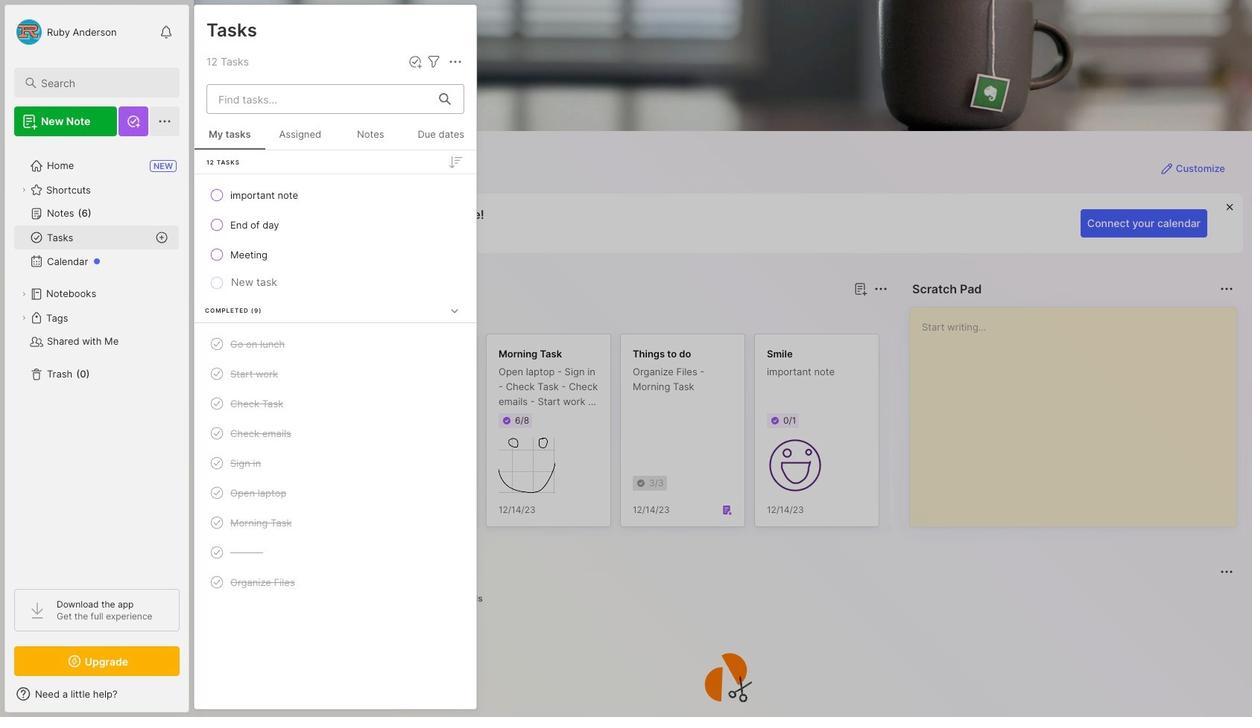 Task type: describe. For each thing, give the bounding box(es) containing it.
tree inside main element
[[5, 145, 189, 576]]

1 row from the top
[[201, 182, 470, 209]]

Filter tasks field
[[425, 53, 443, 71]]

1 tab list from the top
[[221, 307, 886, 325]]

filter tasks image
[[425, 53, 443, 71]]

4 row from the top
[[201, 331, 470, 358]]

2 row from the top
[[201, 212, 470, 239]]

2 thumbnail image from the left
[[767, 438, 824, 494]]

sign in 4 cell
[[230, 456, 261, 471]]

none search field inside main element
[[41, 74, 166, 92]]

7 cell
[[230, 546, 263, 561]]

more actions and view options image
[[446, 53, 464, 71]]

Start writing… text field
[[922, 308, 1236, 515]]

check emails 3 cell
[[230, 426, 291, 441]]

expand tags image
[[19, 314, 28, 323]]

6 row from the top
[[201, 391, 470, 417]]

Sort options field
[[446, 153, 464, 171]]

5 row from the top
[[201, 361, 470, 388]]

9 row from the top
[[201, 480, 470, 507]]

2 tab list from the top
[[221, 590, 1231, 608]]

start work 1 cell
[[230, 367, 278, 382]]

expand notebooks image
[[19, 290, 28, 299]]

organize files 8 cell
[[230, 575, 295, 590]]



Task type: locate. For each thing, give the bounding box(es) containing it.
sort options image
[[446, 153, 464, 171]]

row
[[201, 182, 470, 209], [201, 212, 470, 239], [201, 242, 470, 268], [201, 331, 470, 358], [201, 361, 470, 388], [201, 391, 470, 417], [201, 420, 470, 447], [201, 450, 470, 477], [201, 480, 470, 507], [201, 510, 470, 537], [201, 540, 470, 566], [201, 569, 470, 596]]

thumbnail image
[[499, 438, 555, 494], [767, 438, 824, 494]]

8 row from the top
[[201, 450, 470, 477]]

check task 2 cell
[[230, 397, 283, 411]]

10 row from the top
[[201, 510, 470, 537]]

Account field
[[14, 17, 117, 47]]

row group
[[195, 151, 476, 609], [218, 334, 1157, 537]]

click to collapse image
[[188, 690, 199, 708]]

0 horizontal spatial thumbnail image
[[499, 438, 555, 494]]

meeting 2 cell
[[230, 247, 268, 262]]

More actions and view options field
[[443, 53, 464, 71]]

3 row from the top
[[201, 242, 470, 268]]

Find tasks… text field
[[209, 87, 430, 111]]

11 row from the top
[[201, 540, 470, 566]]

0 vertical spatial tab list
[[221, 307, 886, 325]]

tree
[[5, 145, 189, 576]]

7 row from the top
[[201, 420, 470, 447]]

open laptop 5 cell
[[230, 486, 286, 501]]

new task image
[[408, 54, 423, 69]]

important note 0 cell
[[230, 188, 298, 203]]

1 horizontal spatial thumbnail image
[[767, 438, 824, 494]]

end of day 1 cell
[[230, 218, 279, 233]]

12 row from the top
[[201, 569, 470, 596]]

1 vertical spatial tab list
[[221, 590, 1231, 608]]

collapse 01_completed image
[[447, 303, 462, 318]]

1 thumbnail image from the left
[[499, 438, 555, 494]]

tab list
[[221, 307, 886, 325], [221, 590, 1231, 608]]

morning task 6 cell
[[230, 516, 292, 531]]

None search field
[[41, 74, 166, 92]]

main element
[[0, 0, 194, 718]]

tab
[[221, 307, 264, 325], [270, 307, 331, 325], [403, 590, 442, 608], [448, 590, 490, 608]]

go on lunch 0 cell
[[230, 337, 285, 352]]

WHAT'S NEW field
[[5, 683, 189, 707]]

Search text field
[[41, 76, 166, 90]]



Task type: vqa. For each thing, say whether or not it's contained in the screenshot.
FILTER TASKS FIELD
yes



